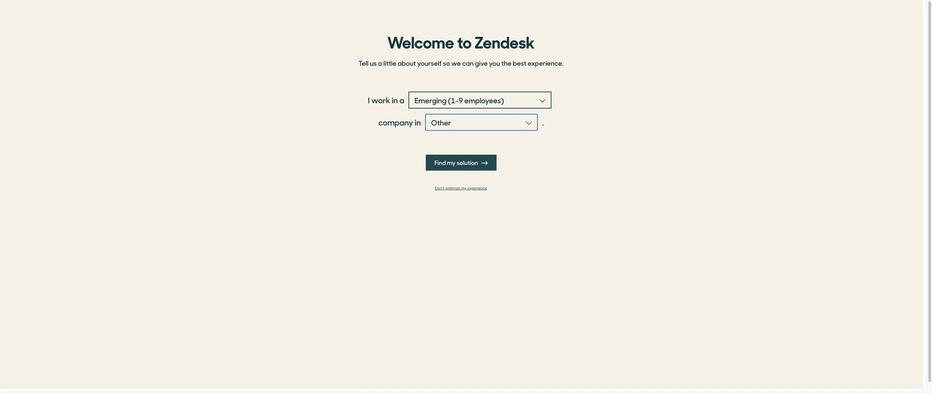 Task type: vqa. For each thing, say whether or not it's contained in the screenshot.
the my
yes



Task type: describe. For each thing, give the bounding box(es) containing it.
us
[[370, 58, 377, 68]]

i work in a
[[368, 94, 405, 106]]

1 vertical spatial a
[[400, 94, 405, 106]]

so
[[443, 58, 450, 68]]

the
[[502, 58, 512, 68]]

1 horizontal spatial in
[[415, 117, 421, 128]]

little
[[384, 58, 397, 68]]

1 vertical spatial my
[[462, 186, 467, 191]]

arrow right image
[[482, 160, 488, 166]]

experience.
[[528, 58, 564, 68]]

0 vertical spatial a
[[378, 58, 382, 68]]

my inside find     my solution button
[[447, 159, 456, 167]]

we
[[452, 58, 461, 68]]

tell
[[359, 58, 369, 68]]

company
[[379, 117, 413, 128]]

.
[[542, 117, 544, 128]]

work
[[372, 94, 390, 106]]



Task type: locate. For each thing, give the bounding box(es) containing it.
my
[[447, 159, 456, 167], [462, 186, 467, 191]]

1 horizontal spatial my
[[462, 186, 467, 191]]

0 horizontal spatial in
[[392, 94, 398, 106]]

1 horizontal spatial a
[[400, 94, 405, 106]]

a right us
[[378, 58, 382, 68]]

optimize
[[446, 186, 460, 191]]

0 vertical spatial in
[[392, 94, 398, 106]]

zendesk
[[475, 30, 535, 53]]

best
[[513, 58, 527, 68]]

in right work on the left top
[[392, 94, 398, 106]]

1 vertical spatial in
[[415, 117, 421, 128]]

don't optimize my experience
[[435, 186, 487, 191]]

in
[[392, 94, 398, 106], [415, 117, 421, 128]]

solution
[[457, 159, 478, 167]]

yourself
[[417, 58, 442, 68]]

give
[[475, 58, 488, 68]]

0 horizontal spatial my
[[447, 159, 456, 167]]

i
[[368, 94, 370, 106]]

can
[[462, 58, 474, 68]]

about
[[398, 58, 416, 68]]

don't optimize my experience link
[[355, 186, 568, 191]]

my right the optimize
[[462, 186, 467, 191]]

a
[[378, 58, 382, 68], [400, 94, 405, 106]]

experience
[[468, 186, 487, 191]]

in right company
[[415, 117, 421, 128]]

don't
[[435, 186, 445, 191]]

a right work on the left top
[[400, 94, 405, 106]]

0 vertical spatial my
[[447, 159, 456, 167]]

find
[[435, 159, 446, 167]]

find     my solution button
[[426, 155, 497, 171]]

company in
[[379, 117, 421, 128]]

you
[[489, 58, 500, 68]]

welcome to zendesk
[[388, 30, 535, 53]]

tell us a little about yourself so we can give you the best experience.
[[359, 58, 564, 68]]

find     my solution
[[435, 159, 479, 167]]

to
[[457, 30, 472, 53]]

welcome
[[388, 30, 454, 53]]

my right find
[[447, 159, 456, 167]]

0 horizontal spatial a
[[378, 58, 382, 68]]



